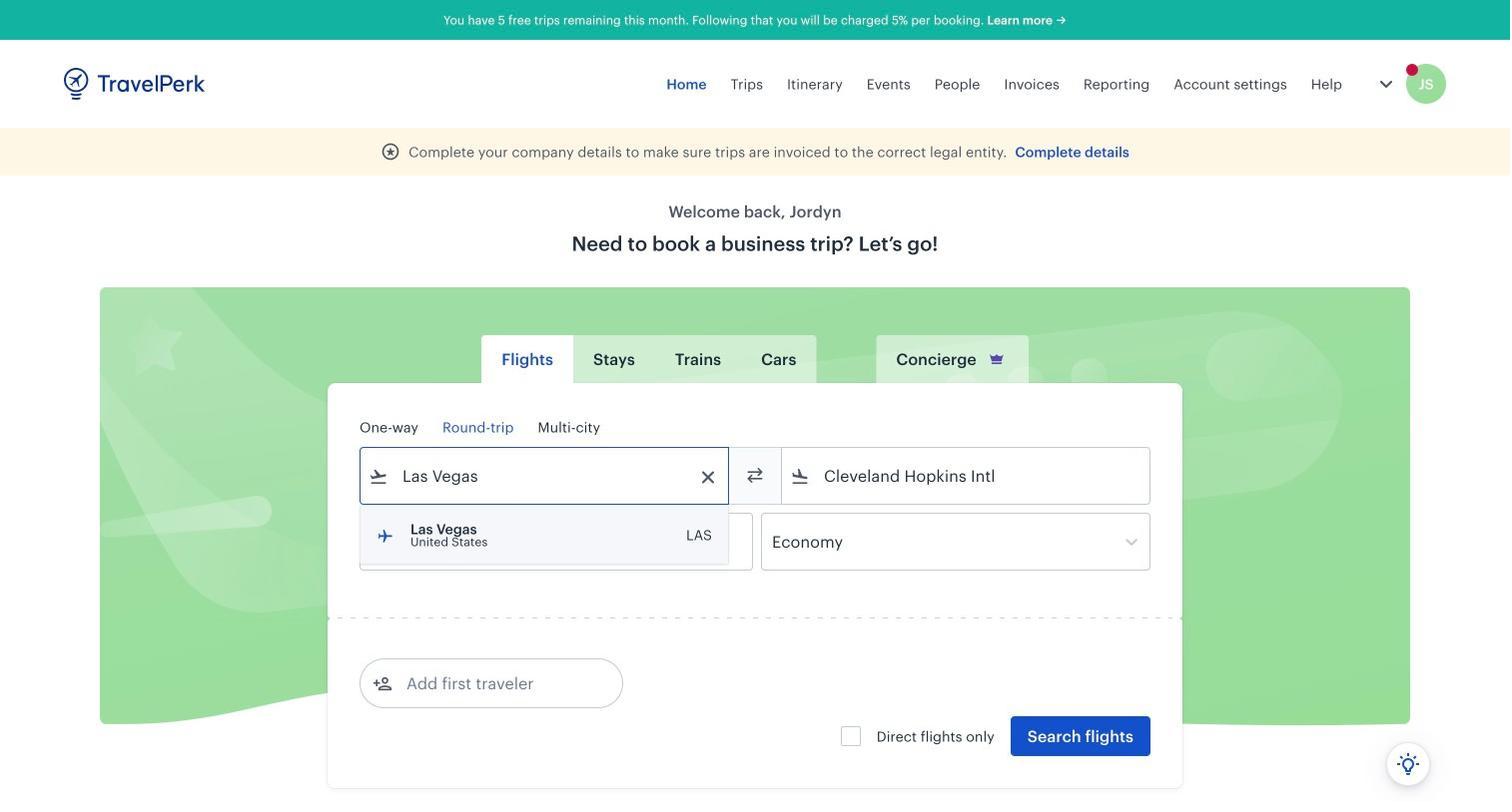 Task type: describe. For each thing, give the bounding box(es) containing it.
Return text field
[[507, 514, 611, 570]]

From search field
[[388, 460, 702, 492]]

To search field
[[810, 460, 1124, 492]]



Task type: locate. For each thing, give the bounding box(es) containing it.
Depart text field
[[388, 514, 492, 570]]

Add first traveler search field
[[392, 668, 600, 700]]



